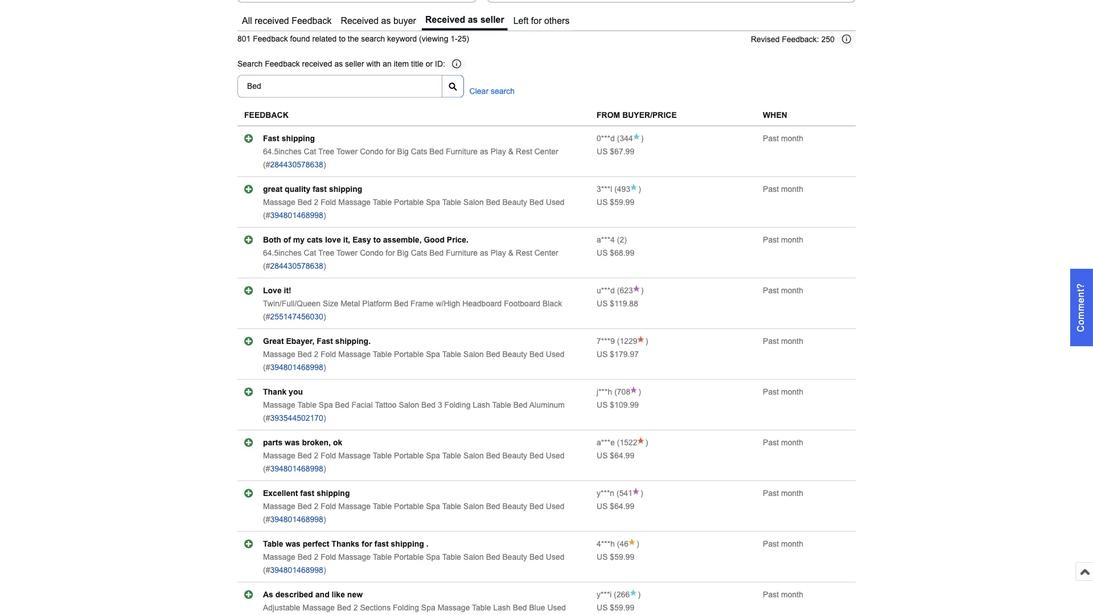 Task type: describe. For each thing, give the bounding box(es) containing it.
4***h
[[597, 540, 615, 549]]

shipping down feedback element
[[282, 134, 315, 143]]

) inside a***4 ( 2 ) us $68.99
[[625, 235, 627, 244]]

$67.99
[[610, 147, 635, 156]]

(viewing
[[419, 35, 449, 43]]

you
[[289, 388, 303, 396]]

shipping left .
[[391, 540, 424, 549]]

) up perfect
[[324, 515, 326, 524]]

fold for perfect
[[321, 553, 336, 562]]

64.5inches cat tree tower condo for big cats bed furniture as play & rest center (# for fast shipping
[[263, 147, 559, 169]]

$68.99
[[610, 249, 635, 257]]

fast shipping element
[[263, 134, 315, 143]]

393544502170 )
[[270, 414, 326, 423]]

708
[[618, 388, 631, 396]]

both
[[263, 235, 281, 244]]

received as seller
[[426, 14, 505, 25]]

shipping right the quality
[[329, 185, 363, 194]]

4 massage bed 2 fold massage table portable spa table salon bed beauty bed used (# from the top
[[263, 502, 565, 524]]

spa inside massage table spa bed facial tattoo salon bed 3 folding lash table bed aluminum (#
[[319, 401, 333, 409]]

past for ( 623
[[764, 286, 780, 295]]

0***d
[[597, 134, 615, 143]]

beauty for 3***l
[[503, 198, 528, 207]]

an
[[383, 60, 392, 69]]

us for 0***d
[[597, 147, 608, 156]]

frame
[[411, 299, 434, 308]]

massage table spa bed facial tattoo salon bed 3 folding lash table bed aluminum (#
[[263, 401, 565, 423]]

feedback element
[[244, 111, 289, 120]]

284430578638 link for shipping
[[270, 160, 324, 169]]

64.5inches for of
[[263, 249, 302, 257]]

394801468998 ) for table
[[270, 566, 326, 575]]

feedback left by buyer. element for 708
[[597, 388, 613, 396]]

portable for shipping
[[394, 198, 424, 207]]

salon for great ebayer, fast shipping.
[[464, 350, 484, 359]]

assemble,
[[383, 235, 422, 244]]

spa for great ebayer, fast shipping.
[[426, 350, 440, 359]]

us $64.99 for y***n
[[597, 502, 635, 511]]

ebayer,
[[286, 337, 315, 346]]

541
[[620, 489, 633, 498]]

great ebayer, fast shipping. element
[[263, 337, 371, 346]]

3 past month element from the top
[[764, 235, 804, 244]]

rest for us $67.99
[[516, 147, 533, 156]]

thanks
[[332, 540, 360, 549]]

0 vertical spatial fast
[[313, 185, 327, 194]]

from
[[597, 111, 621, 120]]

furniture for both of my cats love it, easy to assemble, good price.
[[446, 249, 478, 257]]

clear
[[470, 87, 489, 96]]

used for 4***h
[[546, 553, 565, 562]]

) down great ebayer, fast shipping. element on the left of the page
[[324, 363, 326, 372]]

perfect
[[303, 540, 330, 549]]

) up love in the top left of the page
[[324, 211, 326, 220]]

feedback left by buyer. element for 344
[[597, 134, 615, 143]]

of
[[284, 235, 291, 244]]

feedback left by buyer. element for 623
[[597, 286, 615, 295]]

0 horizontal spatial fast
[[263, 134, 280, 143]]

fold for fast
[[321, 350, 336, 359]]

folding inside massage table spa bed facial tattoo salon bed 3 folding lash table bed aluminum (#
[[445, 401, 471, 409]]

others
[[545, 16, 570, 26]]

left for others button
[[510, 12, 573, 30]]

as inside received as seller "button"
[[468, 14, 478, 25]]

center for us $67.99
[[535, 147, 559, 156]]

parts was broken, ok
[[263, 438, 343, 447]]

801
[[238, 35, 251, 43]]

) right 266
[[638, 590, 641, 599]]

parts was broken, ok element
[[263, 438, 343, 447]]

y***n
[[597, 489, 615, 498]]

past for ( 266
[[764, 590, 780, 599]]

us for 3***l
[[597, 198, 608, 207]]

buyer
[[394, 16, 416, 26]]

love it!
[[263, 286, 292, 295]]

394801468998 link for excellent
[[270, 515, 324, 524]]

) right 344
[[641, 134, 644, 143]]

us for j***h
[[597, 401, 608, 409]]

us for u***d
[[597, 299, 608, 308]]

for inside button
[[531, 16, 542, 26]]

us for 4***h
[[597, 553, 608, 562]]

feedback left by buyer. element for 1229
[[597, 337, 615, 346]]

platform
[[363, 299, 392, 308]]

feedback left by buyer. element for 2
[[597, 235, 615, 244]]

used for 7***9
[[546, 350, 565, 359]]

all received feedback button
[[239, 12, 335, 30]]

folding inside as described and like new adjustable massage bed 2 sections folding spa massage table lash bed blue used
[[393, 603, 419, 612]]

great quality fast shipping element
[[263, 185, 363, 194]]

2 vertical spatial fast
[[375, 540, 389, 549]]

( 266
[[612, 590, 630, 599]]

feedback
[[244, 111, 289, 120]]

spa inside as described and like new adjustable massage bed 2 sections folding spa massage table lash bed blue used
[[422, 603, 436, 612]]

) down 'size'
[[324, 312, 326, 321]]

284430578638 for of
[[270, 262, 324, 270]]

) right 493
[[639, 185, 641, 194]]

received for received as seller
[[426, 14, 466, 25]]

( for 344
[[618, 134, 620, 143]]

( for 266
[[614, 590, 617, 599]]

keyword
[[387, 35, 417, 43]]

all
[[242, 16, 252, 26]]

) up broken,
[[324, 414, 326, 423]]

received as buyer
[[341, 16, 416, 26]]

us for y***i
[[597, 603, 608, 612]]

clear search button
[[470, 87, 515, 96]]

past month element for 541
[[764, 489, 804, 498]]

2 for table was perfect  thanks for fast shipping  .
[[314, 553, 319, 562]]

feedback left by buyer. element for 493
[[597, 185, 613, 194]]

black
[[543, 299, 562, 308]]

( for 1522
[[618, 438, 620, 447]]

feedback for found
[[253, 35, 288, 43]]

) right the 623
[[641, 286, 644, 295]]

month for ( 266
[[782, 590, 804, 599]]

table inside as described and like new adjustable massage bed 2 sections folding spa massage table lash bed blue used
[[472, 603, 491, 612]]

past month element for 623
[[764, 286, 804, 295]]

table was perfect  thanks for fast shipping  .
[[263, 540, 429, 549]]

spa for parts was broken, ok
[[426, 451, 440, 460]]

$64.99 for 1522
[[610, 451, 635, 460]]

twin/full/queen
[[263, 299, 321, 308]]

size
[[323, 299, 339, 308]]

past month for 46
[[764, 540, 804, 549]]

past month for 266
[[764, 590, 804, 599]]

a***e
[[597, 438, 615, 447]]

cats for both of my cats love it, easy to assemble, good price.
[[411, 249, 428, 257]]

past month element for 493
[[764, 185, 804, 194]]

$64.99 for 541
[[610, 502, 635, 511]]

1 horizontal spatial to
[[374, 235, 381, 244]]

past month for 1522
[[764, 438, 804, 447]]

past month element for 1522
[[764, 438, 804, 447]]

spa for excellent fast shipping
[[426, 502, 440, 511]]

us $59.99 for 46
[[597, 553, 635, 562]]

) down love in the top left of the page
[[324, 262, 326, 270]]

when
[[764, 111, 788, 120]]

1 vertical spatial fast
[[317, 337, 333, 346]]

(# for parts
[[263, 464, 270, 473]]

feedback inside button
[[292, 16, 332, 26]]

ok
[[333, 438, 343, 447]]

0 horizontal spatial seller
[[345, 60, 364, 69]]

0 vertical spatial to
[[339, 35, 346, 43]]

( for 708
[[615, 388, 618, 396]]

1-
[[451, 35, 458, 43]]

used for a***e
[[546, 451, 565, 460]]

excellent fast shipping
[[263, 489, 350, 498]]

with
[[367, 60, 381, 69]]

us for a***e
[[597, 451, 608, 460]]

3 past from the top
[[764, 235, 780, 244]]

3 past month from the top
[[764, 235, 804, 244]]

buyer/price
[[623, 111, 677, 120]]

us $109.99
[[597, 401, 639, 409]]

) up great quality fast shipping
[[324, 160, 326, 169]]

salon for excellent fast shipping
[[464, 502, 484, 511]]

received as buyer button
[[338, 12, 420, 30]]

price.
[[447, 235, 469, 244]]

us $59.99 for 266
[[597, 603, 635, 612]]

past month for 1229
[[764, 337, 804, 346]]

facial
[[352, 401, 373, 409]]

) right 1229
[[646, 337, 649, 346]]

) down broken,
[[324, 464, 326, 473]]

2 for parts was broken, ok
[[314, 451, 319, 460]]

comment?
[[1077, 283, 1087, 332]]

table was perfect  thanks for fast shipping  . element
[[263, 540, 429, 549]]

7***9
[[597, 337, 615, 346]]

revised
[[751, 35, 780, 44]]

284430578638 link for of
[[270, 262, 324, 270]]

3***l
[[597, 185, 613, 194]]

month for ( 541
[[782, 489, 804, 498]]

394801468998 ) for excellent
[[270, 515, 326, 524]]

adjustable
[[263, 603, 300, 612]]

my
[[293, 235, 305, 244]]

2 inside a***4 ( 2 ) us $68.99
[[620, 235, 625, 244]]

feedback left by buyer. element for 266
[[597, 590, 612, 599]]

3 (# from the top
[[263, 262, 270, 270]]

used inside as described and like new adjustable massage bed 2 sections folding spa massage table lash bed blue used
[[548, 603, 566, 612]]

266
[[617, 590, 630, 599]]

y***i
[[597, 590, 612, 599]]

new
[[347, 590, 363, 599]]

excellent fast shipping element
[[263, 489, 350, 498]]

salon for great quality fast shipping
[[464, 198, 484, 207]]

j***h
[[597, 388, 613, 396]]

past for ( 541
[[764, 489, 780, 498]]

623
[[620, 286, 634, 295]]

64.5inches cat tree tower condo for big cats bed furniture as play & rest center (# for both of my cats love it, easy to assemble, good price.
[[263, 249, 559, 270]]

) up "and" on the left of the page
[[324, 566, 326, 575]]

footboard
[[504, 299, 541, 308]]

as
[[263, 590, 273, 599]]

us for 7***9
[[597, 350, 608, 359]]

255147456030 )
[[270, 312, 326, 321]]

massage bed 2 fold massage table portable spa table salon bed beauty bed used (# for shipping
[[263, 198, 565, 220]]

bed inside twin/full/queen size metal platform bed frame w/high headboard footboard black (#
[[394, 299, 409, 308]]

lash inside as described and like new adjustable massage bed 2 sections folding spa massage table lash bed blue used
[[494, 603, 511, 612]]

shipping down ok
[[317, 489, 350, 498]]

us inside a***4 ( 2 ) us $68.99
[[597, 249, 608, 257]]

both of my cats love it, easy to assemble, good price. element
[[263, 235, 469, 244]]

portable for ok
[[394, 451, 424, 460]]

) right 541
[[641, 489, 644, 498]]

u***d
[[597, 286, 615, 295]]

search feedback received as seller with an item title or id:
[[238, 60, 446, 69]]



Task type: locate. For each thing, give the bounding box(es) containing it.
2 vertical spatial feedback
[[265, 60, 300, 69]]

as
[[468, 14, 478, 25], [381, 16, 391, 26], [335, 60, 343, 69], [480, 147, 489, 156], [480, 249, 489, 257]]

center
[[535, 147, 559, 156], [535, 249, 559, 257]]

1 horizontal spatial folding
[[445, 401, 471, 409]]

) right 46
[[637, 540, 640, 549]]

0 vertical spatial furniture
[[446, 147, 478, 156]]

4 394801468998 from the top
[[270, 515, 324, 524]]

1 vertical spatial $59.99
[[610, 553, 635, 562]]

6 past month from the top
[[764, 388, 804, 396]]

to left the
[[339, 35, 346, 43]]

1 vertical spatial us $64.99
[[597, 502, 635, 511]]

1 tree from the top
[[319, 147, 335, 156]]

(# up both
[[263, 211, 270, 220]]

play for us $67.99
[[491, 147, 507, 156]]

massage bed 2 fold massage table portable spa table salon bed beauty bed used (# for thanks
[[263, 553, 565, 575]]

( right a***4
[[618, 235, 620, 244]]

394801468998 up the you
[[270, 363, 324, 372]]

feedback left by buyer. element containing a***4
[[597, 235, 615, 244]]

feedback left by buyer. element up us $179.97
[[597, 337, 615, 346]]

1 vertical spatial folding
[[393, 603, 419, 612]]

the
[[348, 35, 359, 43]]

2 feedback left by buyer. element from the top
[[597, 185, 613, 194]]

1 $59.99 from the top
[[610, 198, 635, 207]]

3
[[438, 401, 443, 409]]

clear search
[[470, 87, 515, 96]]

9 (# from the top
[[263, 566, 270, 575]]

.
[[427, 540, 429, 549]]

( 623
[[615, 286, 634, 295]]

1 cat from the top
[[304, 147, 316, 156]]

rest
[[516, 147, 533, 156], [516, 249, 533, 257]]

1 394801468998 ) from the top
[[270, 211, 326, 220]]

(# for thank
[[263, 414, 270, 423]]

past for ( 1522
[[764, 438, 780, 447]]

us down y***n at bottom
[[597, 502, 608, 511]]

received right all
[[255, 16, 289, 26]]

8 month from the top
[[782, 489, 804, 498]]

8 (# from the top
[[263, 515, 270, 524]]

past for ( 344
[[764, 134, 780, 143]]

$59.99 for 266
[[610, 603, 635, 612]]

2 down great quality fast shipping "element"
[[314, 198, 319, 207]]

( right 7***9
[[618, 337, 620, 346]]

1 horizontal spatial received
[[302, 60, 332, 69]]

5 portable from the top
[[394, 553, 424, 562]]

1 horizontal spatial search
[[491, 87, 515, 96]]

cat down cats
[[304, 249, 316, 257]]

10 past month from the top
[[764, 590, 804, 599]]

massage inside massage table spa bed facial tattoo salon bed 3 folding lash table bed aluminum (#
[[263, 401, 296, 409]]

cats
[[411, 147, 428, 156], [411, 249, 428, 257]]

feedback down found
[[265, 60, 300, 69]]

3 $59.99 from the top
[[610, 603, 635, 612]]

1 massage bed 2 fold massage table portable spa table salon bed beauty bed used (# from the top
[[263, 198, 565, 220]]

us down a***4
[[597, 249, 608, 257]]

1 vertical spatial lash
[[494, 603, 511, 612]]

spa for great quality fast shipping
[[426, 198, 440, 207]]

broken,
[[302, 438, 331, 447]]

tower down it,
[[337, 249, 358, 257]]

) right 708
[[639, 388, 641, 396]]

us $119.88
[[597, 299, 639, 308]]

(# up great
[[263, 160, 270, 169]]

us down 3***l
[[597, 198, 608, 207]]

feedback left by buyer. element containing j***h
[[597, 388, 613, 396]]

shipping
[[282, 134, 315, 143], [329, 185, 363, 194], [317, 489, 350, 498], [391, 540, 424, 549]]

condo
[[360, 147, 384, 156], [360, 249, 384, 257]]

folding right the sections
[[393, 603, 419, 612]]

255147456030
[[270, 312, 324, 321]]

) right 1522
[[646, 438, 649, 447]]

$64.99 down ( 1522
[[610, 451, 635, 460]]

beauty for 7***9
[[503, 350, 528, 359]]

to
[[339, 35, 346, 43], [374, 235, 381, 244]]

2 vertical spatial $59.99
[[610, 603, 635, 612]]

(# inside massage table spa bed facial tattoo salon bed 3 folding lash table bed aluminum (#
[[263, 414, 270, 423]]

us $59.99
[[597, 198, 635, 207], [597, 553, 635, 562], [597, 603, 635, 612]]

1 past month element from the top
[[764, 134, 804, 143]]

us $179.97
[[597, 350, 639, 359]]

7 feedback left by buyer. element from the top
[[597, 438, 615, 447]]

801 feedback found related to the search keyword (viewing 1-25)
[[238, 35, 469, 43]]

0 horizontal spatial lash
[[473, 401, 490, 409]]

metal
[[341, 299, 360, 308]]

0 vertical spatial search
[[361, 35, 385, 43]]

2 tree from the top
[[319, 249, 335, 257]]

folding right 3
[[445, 401, 471, 409]]

5 month from the top
[[782, 337, 804, 346]]

was left perfect
[[286, 540, 301, 549]]

us down 4***h
[[597, 553, 608, 562]]

a***4 ( 2 ) us $68.99
[[597, 235, 635, 257]]

0 vertical spatial rest
[[516, 147, 533, 156]]

$179.97
[[610, 350, 639, 359]]

big for fast shipping
[[397, 147, 409, 156]]

( inside a***4 ( 2 ) us $68.99
[[618, 235, 620, 244]]

past month element for 46
[[764, 540, 804, 549]]

search inside button
[[491, 87, 515, 96]]

1 past from the top
[[764, 134, 780, 143]]

headboard
[[463, 299, 502, 308]]

salon for parts was broken, ok
[[464, 451, 484, 460]]

2 up $68.99
[[620, 235, 625, 244]]

us $59.99 down '( 46'
[[597, 553, 635, 562]]

394801468998 link up excellent fast shipping
[[270, 464, 324, 473]]

tree down love in the top left of the page
[[319, 249, 335, 257]]

1 vertical spatial 64.5inches cat tree tower condo for big cats bed furniture as play & rest center (#
[[263, 249, 559, 270]]

0 vertical spatial cats
[[411, 147, 428, 156]]

( 1522
[[615, 438, 638, 447]]

0 vertical spatial seller
[[481, 14, 505, 25]]

fold down ok
[[321, 451, 336, 460]]

massage bed 2 fold massage table portable spa table salon bed beauty bed used (# down massage table spa bed facial tattoo salon bed 3 folding lash table bed aluminum (#
[[263, 451, 565, 473]]

0 vertical spatial play
[[491, 147, 507, 156]]

feedback left by buyer. element left 266
[[597, 590, 612, 599]]

4 past month element from the top
[[764, 286, 804, 295]]

massage bed 2 fold massage table portable spa table salon bed beauty bed used (# down .
[[263, 553, 565, 575]]

6 month from the top
[[782, 388, 804, 396]]

1 cats from the top
[[411, 147, 428, 156]]

beauty for 4***h
[[503, 553, 528, 562]]

$59.99 down '( 46'
[[610, 553, 635, 562]]

( 344
[[615, 134, 634, 143]]

46
[[620, 540, 629, 549]]

394801468998 for great
[[270, 211, 324, 220]]

4 us from the top
[[597, 299, 608, 308]]

left for others
[[514, 16, 570, 26]]

feedback left by buyer. element containing 0***d
[[597, 134, 615, 143]]

394801468998 ) up excellent fast shipping
[[270, 464, 326, 473]]

0 vertical spatial center
[[535, 147, 559, 156]]

6 past from the top
[[764, 388, 780, 396]]

(# for great
[[263, 363, 270, 372]]

1 horizontal spatial fast
[[317, 337, 333, 346]]

thank
[[263, 388, 287, 396]]

past month
[[764, 134, 804, 143], [764, 185, 804, 194], [764, 235, 804, 244], [764, 286, 804, 295], [764, 337, 804, 346], [764, 388, 804, 396], [764, 438, 804, 447], [764, 489, 804, 498], [764, 540, 804, 549], [764, 590, 804, 599]]

64.5inches cat tree tower condo for big cats bed furniture as play & rest center (#
[[263, 147, 559, 169], [263, 249, 559, 270]]

past month element for 266
[[764, 590, 804, 599]]

6 past month element from the top
[[764, 388, 804, 396]]

0 vertical spatial &
[[509, 147, 514, 156]]

394801468998 for table
[[270, 566, 324, 575]]

) up $68.99
[[625, 235, 627, 244]]

search
[[361, 35, 385, 43], [491, 87, 515, 96]]

salon for table was perfect  thanks for fast shipping  .
[[464, 553, 484, 562]]

284430578638 ) for shipping
[[270, 160, 326, 169]]

month for ( 623
[[782, 286, 804, 295]]

( right a***e
[[618, 438, 620, 447]]

284430578638 )
[[270, 160, 326, 169], [270, 262, 326, 270]]

5 massage bed 2 fold massage table portable spa table salon bed beauty bed used (# from the top
[[263, 553, 565, 575]]

1 feedback left by buyer. element from the top
[[597, 134, 615, 143]]

us $64.99 down a***e
[[597, 451, 635, 460]]

tree up great quality fast shipping "element"
[[319, 147, 335, 156]]

lash inside massage table spa bed facial tattoo salon bed 3 folding lash table bed aluminum (#
[[473, 401, 490, 409]]

left
[[514, 16, 529, 26]]

found
[[290, 35, 310, 43]]

as described and like new element
[[263, 590, 363, 599]]

furniture for fast shipping
[[446, 147, 478, 156]]

2 down perfect
[[314, 553, 319, 562]]

1 vertical spatial received
[[302, 60, 332, 69]]

284430578638 ) for of
[[270, 262, 326, 270]]

spa down massage table spa bed facial tattoo salon bed 3 folding lash table bed aluminum (#
[[426, 451, 440, 460]]

great
[[263, 337, 284, 346]]

past month element for 1229
[[764, 337, 804, 346]]

month
[[782, 134, 804, 143], [782, 185, 804, 194], [782, 235, 804, 244], [782, 286, 804, 295], [782, 337, 804, 346], [782, 388, 804, 396], [782, 438, 804, 447], [782, 489, 804, 498], [782, 540, 804, 549], [782, 590, 804, 599]]

used
[[546, 198, 565, 207], [546, 350, 565, 359], [546, 451, 565, 460], [546, 502, 565, 511], [546, 553, 565, 562], [548, 603, 566, 612]]

massage bed 2 fold massage table portable spa table salon bed beauty bed used (# for shipping.
[[263, 350, 565, 372]]

1 vertical spatial search
[[491, 87, 515, 96]]

64.5inches for shipping
[[263, 147, 302, 156]]

4 month from the top
[[782, 286, 804, 295]]

0 vertical spatial big
[[397, 147, 409, 156]]

used for y***n
[[546, 502, 565, 511]]

fast right thanks
[[375, 540, 389, 549]]

2 cat from the top
[[304, 249, 316, 257]]

25)
[[458, 35, 469, 43]]

item
[[394, 60, 409, 69]]

month for ( 344
[[782, 134, 804, 143]]

394801468998 down excellent fast shipping
[[270, 515, 324, 524]]

feedback up found
[[292, 16, 332, 26]]

$59.99 for 493
[[610, 198, 635, 207]]

1 vertical spatial 64.5inches
[[263, 249, 302, 257]]

seller left left
[[481, 14, 505, 25]]

0 vertical spatial us $64.99
[[597, 451, 635, 460]]

2 inside as described and like new adjustable massage bed 2 sections folding spa massage table lash bed blue used
[[354, 603, 358, 612]]

5 past month element from the top
[[764, 337, 804, 346]]

us $64.99
[[597, 451, 635, 460], [597, 502, 635, 511]]

1 vertical spatial cats
[[411, 249, 428, 257]]

fold down great quality fast shipping "element"
[[321, 198, 336, 207]]

2 for excellent fast shipping
[[314, 502, 319, 511]]

3 portable from the top
[[394, 451, 424, 460]]

1 beauty from the top
[[503, 198, 528, 207]]

2 vertical spatial us $59.99
[[597, 603, 635, 612]]

1 fold from the top
[[321, 198, 336, 207]]

feedback left by buyer. element containing a***e
[[597, 438, 615, 447]]

6 feedback left by buyer. element from the top
[[597, 388, 613, 396]]

feedback left by buyer. element containing y***i
[[597, 590, 612, 599]]

cat for shipping
[[304, 147, 316, 156]]

0 vertical spatial 64.5inches
[[263, 147, 302, 156]]

0 horizontal spatial received
[[255, 16, 289, 26]]

0 vertical spatial 64.5inches cat tree tower condo for big cats bed furniture as play & rest center (#
[[263, 147, 559, 169]]

5 beauty from the top
[[503, 553, 528, 562]]

feedback:
[[783, 35, 820, 44]]

tree
[[319, 147, 335, 156], [319, 249, 335, 257]]

1 vertical spatial cat
[[304, 249, 316, 257]]

2 furniture from the top
[[446, 249, 478, 257]]

fast right ebayer,
[[317, 337, 333, 346]]

1 vertical spatial fast
[[300, 489, 315, 498]]

id:
[[435, 60, 446, 69]]

1 horizontal spatial received
[[426, 14, 466, 25]]

0 vertical spatial fast
[[263, 134, 280, 143]]

2 $59.99 from the top
[[610, 553, 635, 562]]

title
[[411, 60, 424, 69]]

1 vertical spatial $64.99
[[610, 502, 635, 511]]

394801468998 ) down excellent fast shipping
[[270, 515, 326, 524]]

( for 493
[[615, 185, 618, 194]]

255147456030 link
[[270, 312, 324, 321]]

1 vertical spatial tower
[[337, 249, 358, 257]]

394801468998 link up described on the left bottom
[[270, 566, 324, 575]]

0 horizontal spatial received
[[341, 16, 379, 26]]

spa up good
[[426, 198, 440, 207]]

2 for great quality fast shipping
[[314, 198, 319, 207]]

received inside received as buyer button
[[341, 16, 379, 26]]

portable for shipping.
[[394, 350, 424, 359]]

love it! element
[[263, 286, 292, 295]]

3 us $59.99 from the top
[[597, 603, 635, 612]]

(# inside twin/full/queen size metal platform bed frame w/high headboard footboard black (#
[[263, 312, 270, 321]]

tower for of
[[337, 249, 358, 257]]

2 394801468998 link from the top
[[270, 363, 324, 372]]

tree for shipping
[[319, 147, 335, 156]]

( right u***d
[[618, 286, 620, 295]]

1 tower from the top
[[337, 147, 358, 156]]

thank you element
[[263, 388, 303, 396]]

1 us $64.99 from the top
[[597, 451, 635, 460]]

0 vertical spatial $64.99
[[610, 451, 635, 460]]

1 vertical spatial tree
[[319, 249, 335, 257]]

1 vertical spatial seller
[[345, 60, 364, 69]]

massage
[[263, 198, 296, 207], [339, 198, 371, 207], [263, 350, 296, 359], [339, 350, 371, 359], [263, 401, 296, 409], [263, 451, 296, 460], [339, 451, 371, 460], [263, 502, 296, 511], [339, 502, 371, 511], [263, 553, 296, 562], [339, 553, 371, 562], [303, 603, 335, 612], [438, 603, 470, 612]]

past month for 344
[[764, 134, 804, 143]]

1 vertical spatial furniture
[[446, 249, 478, 257]]

1 vertical spatial us $59.99
[[597, 553, 635, 562]]

)
[[641, 134, 644, 143], [324, 160, 326, 169], [639, 185, 641, 194], [324, 211, 326, 220], [625, 235, 627, 244], [324, 262, 326, 270], [641, 286, 644, 295], [324, 312, 326, 321], [646, 337, 649, 346], [324, 363, 326, 372], [639, 388, 641, 396], [324, 414, 326, 423], [646, 438, 649, 447], [324, 464, 326, 473], [641, 489, 644, 498], [324, 515, 326, 524], [637, 540, 640, 549], [324, 566, 326, 575], [638, 590, 641, 599]]

1 month from the top
[[782, 134, 804, 143]]

feedback left by buyer. element containing y***n
[[597, 489, 615, 498]]

fast
[[263, 134, 280, 143], [317, 337, 333, 346]]

when element
[[764, 111, 788, 120]]

feedback
[[292, 16, 332, 26], [253, 35, 288, 43], [265, 60, 300, 69]]

(# for excellent
[[263, 515, 270, 524]]

search right clear
[[491, 87, 515, 96]]

(# up love
[[263, 262, 270, 270]]

0 vertical spatial feedback
[[292, 16, 332, 26]]

love
[[263, 286, 282, 295]]

2 us $64.99 from the top
[[597, 502, 635, 511]]

394801468998 link for parts
[[270, 464, 324, 473]]

0 vertical spatial folding
[[445, 401, 471, 409]]

month for ( 1229
[[782, 337, 804, 346]]

us $64.99 for a***e
[[597, 451, 635, 460]]

( for 541
[[617, 489, 620, 498]]

( right 4***h
[[618, 540, 620, 549]]

feedback left by buyer. element for 46
[[597, 540, 615, 549]]

4 feedback left by buyer. element from the top
[[597, 286, 615, 295]]

month for ( 46
[[782, 540, 804, 549]]

1 vertical spatial rest
[[516, 249, 533, 257]]

4 394801468998 ) from the top
[[270, 515, 326, 524]]

0 vertical spatial tower
[[337, 147, 358, 156]]

from buyer/price element
[[597, 111, 677, 120]]

1 394801468998 link from the top
[[270, 211, 324, 220]]

6 us from the top
[[597, 401, 608, 409]]

(# down the 'excellent'
[[263, 515, 270, 524]]

comment? link
[[1071, 269, 1094, 346]]

1 vertical spatial 284430578638
[[270, 262, 324, 270]]

1 vertical spatial play
[[491, 249, 507, 257]]

3 394801468998 link from the top
[[270, 464, 324, 473]]

10 us from the top
[[597, 603, 608, 612]]

344
[[620, 134, 634, 143]]

394801468998 link for great
[[270, 211, 324, 220]]

7 past month from the top
[[764, 438, 804, 447]]

month for ( 493
[[782, 185, 804, 194]]

2 month from the top
[[782, 185, 804, 194]]

394801468998
[[270, 211, 324, 220], [270, 363, 324, 372], [270, 464, 324, 473], [270, 515, 324, 524], [270, 566, 324, 575]]

2 fold from the top
[[321, 350, 336, 359]]

fast down feedback
[[263, 134, 280, 143]]

$64.99
[[610, 451, 635, 460], [610, 502, 635, 511]]

1 vertical spatial big
[[397, 249, 409, 257]]

received inside button
[[255, 16, 289, 26]]

received up 1-
[[426, 14, 466, 25]]

feedback left by buyer. element up us $119.88
[[597, 286, 615, 295]]

fold down perfect
[[321, 553, 336, 562]]

1 vertical spatial to
[[374, 235, 381, 244]]

fold for fast
[[321, 198, 336, 207]]

( right 3***l
[[615, 185, 618, 194]]

(# up parts
[[263, 414, 270, 423]]

spa up 393544502170 )
[[319, 401, 333, 409]]

5 us from the top
[[597, 350, 608, 359]]

1 horizontal spatial lash
[[494, 603, 511, 612]]

393544502170
[[270, 414, 324, 423]]

394801468998 ) for parts
[[270, 464, 326, 473]]

1 us $59.99 from the top
[[597, 198, 635, 207]]

love
[[325, 235, 341, 244]]

us $59.99 for 493
[[597, 198, 635, 207]]

1 vertical spatial feedback
[[253, 35, 288, 43]]

0 vertical spatial was
[[285, 438, 300, 447]]

2 394801468998 from the top
[[270, 363, 324, 372]]

a***4
[[597, 235, 615, 244]]

284430578638 for shipping
[[270, 160, 324, 169]]

7 past month element from the top
[[764, 438, 804, 447]]

5 (# from the top
[[263, 363, 270, 372]]

4 394801468998 link from the top
[[270, 515, 324, 524]]

1 284430578638 from the top
[[270, 160, 324, 169]]

394801468998 ) for great
[[270, 211, 326, 220]]

284430578638 up the quality
[[270, 160, 324, 169]]

( for 46
[[618, 540, 620, 549]]

0 vertical spatial condo
[[360, 147, 384, 156]]

search down received as buyer button
[[361, 35, 385, 43]]

9 past month from the top
[[764, 540, 804, 549]]

parts
[[263, 438, 283, 447]]

past for ( 493
[[764, 185, 780, 194]]

4 beauty from the top
[[503, 502, 528, 511]]

9 us from the top
[[597, 553, 608, 562]]

furniture
[[446, 147, 478, 156], [446, 249, 478, 257]]

feedback left by buyer. element containing 3***l
[[597, 185, 613, 194]]

1 past month from the top
[[764, 134, 804, 143]]

2 play from the top
[[491, 249, 507, 257]]

tree for of
[[319, 249, 335, 257]]

feedback left by buyer. element
[[597, 134, 615, 143], [597, 185, 613, 194], [597, 235, 615, 244], [597, 286, 615, 295], [597, 337, 615, 346], [597, 388, 613, 396], [597, 438, 615, 447], [597, 489, 615, 498], [597, 540, 615, 549], [597, 590, 612, 599]]

4 past month from the top
[[764, 286, 804, 295]]

w/high
[[436, 299, 461, 308]]

2 284430578638 ) from the top
[[270, 262, 326, 270]]

7 (# from the top
[[263, 464, 270, 473]]

past for ( 1229
[[764, 337, 780, 346]]

1 condo from the top
[[360, 147, 384, 156]]

3 month from the top
[[782, 235, 804, 244]]

0 vertical spatial lash
[[473, 401, 490, 409]]

e.g. Vintage 1970's Gibson Guitars text field
[[238, 75, 443, 98]]

1 vertical spatial was
[[286, 540, 301, 549]]

big
[[397, 147, 409, 156], [397, 249, 409, 257]]

0 horizontal spatial to
[[339, 35, 346, 43]]

fold down excellent fast shipping
[[321, 502, 336, 511]]

feedback left by buyer. element containing 4***h
[[597, 540, 615, 549]]

4 portable from the top
[[394, 502, 424, 511]]

search
[[238, 60, 263, 69]]

& for us $68.99
[[509, 249, 514, 257]]

as inside received as buyer button
[[381, 16, 391, 26]]

4 (# from the top
[[263, 312, 270, 321]]

1 vertical spatial center
[[535, 249, 559, 257]]

3 us from the top
[[597, 249, 608, 257]]

and
[[316, 590, 330, 599]]

8 us from the top
[[597, 502, 608, 511]]

cat
[[304, 147, 316, 156], [304, 249, 316, 257]]

past month for 708
[[764, 388, 804, 396]]

all received feedback
[[242, 16, 332, 26]]

cats for fast shipping
[[411, 147, 428, 156]]

284430578638 ) down 'my' on the top left of page
[[270, 262, 326, 270]]

8 past month element from the top
[[764, 489, 804, 498]]

0 vertical spatial cat
[[304, 147, 316, 156]]

us $64.99 down ( 541
[[597, 502, 635, 511]]

4 fold from the top
[[321, 502, 336, 511]]

2 past month element from the top
[[764, 185, 804, 194]]

lash
[[473, 401, 490, 409], [494, 603, 511, 612]]

2 cats from the top
[[411, 249, 428, 257]]

feedback left by buyer. element for 541
[[597, 489, 615, 498]]

1 & from the top
[[509, 147, 514, 156]]

fast
[[313, 185, 327, 194], [300, 489, 315, 498], [375, 540, 389, 549]]

1 vertical spatial 284430578638 link
[[270, 262, 324, 270]]

0 vertical spatial received
[[255, 16, 289, 26]]

0 horizontal spatial folding
[[393, 603, 419, 612]]

salon inside massage table spa bed facial tattoo salon bed 3 folding lash table bed aluminum (#
[[399, 401, 419, 409]]

10 past from the top
[[764, 590, 780, 599]]

394801468998 up described on the left bottom
[[270, 566, 324, 575]]

seller left with
[[345, 60, 364, 69]]

2 394801468998 ) from the top
[[270, 363, 326, 372]]

(#
[[263, 160, 270, 169], [263, 211, 270, 220], [263, 262, 270, 270], [263, 312, 270, 321], [263, 363, 270, 372], [263, 414, 270, 423], [263, 464, 270, 473], [263, 515, 270, 524], [263, 566, 270, 575]]

spa
[[426, 198, 440, 207], [426, 350, 440, 359], [319, 401, 333, 409], [426, 451, 440, 460], [426, 502, 440, 511], [426, 553, 440, 562], [422, 603, 436, 612]]

us down j***h
[[597, 401, 608, 409]]

1 vertical spatial condo
[[360, 249, 384, 257]]

( right 0***d
[[618, 134, 620, 143]]

& for us $67.99
[[509, 147, 514, 156]]

2 64.5inches from the top
[[263, 249, 302, 257]]

5 feedback left by buyer. element from the top
[[597, 337, 615, 346]]

great ebayer, fast shipping.
[[263, 337, 371, 346]]

received inside received as seller "button"
[[426, 14, 466, 25]]

( 46
[[615, 540, 629, 549]]

2 for great ebayer, fast shipping.
[[314, 350, 319, 359]]

394801468998 link down excellent fast shipping
[[270, 515, 324, 524]]

0 horizontal spatial search
[[361, 35, 385, 43]]

received for received as buyer
[[341, 16, 379, 26]]

from buyer/price
[[597, 111, 677, 120]]

(# for table
[[263, 566, 270, 575]]

twin/full/queen size metal platform bed frame w/high headboard footboard black (#
[[263, 299, 562, 321]]

feedback left by buyer. element left 1522
[[597, 438, 615, 447]]

2 massage bed 2 fold massage table portable spa table salon bed beauty bed used (# from the top
[[263, 350, 565, 372]]

quality
[[285, 185, 311, 194]]

3 fold from the top
[[321, 451, 336, 460]]

2 64.5inches cat tree tower condo for big cats bed furniture as play & rest center (# from the top
[[263, 249, 559, 270]]

0 vertical spatial $59.99
[[610, 198, 635, 207]]

feedback for received
[[265, 60, 300, 69]]

1 big from the top
[[397, 147, 409, 156]]

2 beauty from the top
[[503, 350, 528, 359]]

condo for shipping
[[360, 147, 384, 156]]

excellent
[[263, 489, 298, 498]]

spa down twin/full/queen size metal platform bed frame w/high headboard footboard black (#
[[426, 350, 440, 359]]

seller inside "button"
[[481, 14, 505, 25]]

fast right the 'excellent'
[[300, 489, 315, 498]]

( right y***n at bottom
[[617, 489, 620, 498]]

bed
[[430, 147, 444, 156], [298, 198, 312, 207], [486, 198, 501, 207], [530, 198, 544, 207], [430, 249, 444, 257], [394, 299, 409, 308], [298, 350, 312, 359], [486, 350, 501, 359], [530, 350, 544, 359], [335, 401, 350, 409], [422, 401, 436, 409], [514, 401, 528, 409], [298, 451, 312, 460], [486, 451, 501, 460], [530, 451, 544, 460], [298, 502, 312, 511], [486, 502, 501, 511], [530, 502, 544, 511], [298, 553, 312, 562], [486, 553, 501, 562], [530, 553, 544, 562], [337, 603, 351, 612], [513, 603, 527, 612]]

tattoo
[[375, 401, 397, 409]]

0 vertical spatial 284430578638
[[270, 160, 324, 169]]

0 vertical spatial 284430578638 link
[[270, 160, 324, 169]]

0 vertical spatial tree
[[319, 147, 335, 156]]

received as seller button
[[422, 12, 508, 30]]

394801468998 ) up described on the left bottom
[[270, 566, 326, 575]]

fold for broken,
[[321, 451, 336, 460]]

past month element
[[764, 134, 804, 143], [764, 185, 804, 194], [764, 235, 804, 244], [764, 286, 804, 295], [764, 337, 804, 346], [764, 388, 804, 396], [764, 438, 804, 447], [764, 489, 804, 498], [764, 540, 804, 549], [764, 590, 804, 599]]

us for y***n
[[597, 502, 608, 511]]

tower for shipping
[[337, 147, 358, 156]]

it,
[[343, 235, 351, 244]]

1 vertical spatial 284430578638 )
[[270, 262, 326, 270]]

past for ( 708
[[764, 388, 780, 396]]

easy
[[353, 235, 371, 244]]

1 64.5inches cat tree tower condo for big cats bed furniture as play & rest center (# from the top
[[263, 147, 559, 169]]

284430578638 link up the quality
[[270, 160, 324, 169]]

2 center from the top
[[535, 249, 559, 257]]

massage bed 2 fold massage table portable spa table salon bed beauty bed used (# for ok
[[263, 451, 565, 473]]

2 rest from the top
[[516, 249, 533, 257]]

feedback left by buyer. element up us $67.99
[[597, 134, 615, 143]]

1 vertical spatial &
[[509, 249, 514, 257]]

described
[[276, 590, 313, 599]]

1 horizontal spatial seller
[[481, 14, 505, 25]]

2 down great ebayer, fast shipping. element on the left of the page
[[314, 350, 319, 359]]

feedback left by buyer. element containing 7***9
[[597, 337, 615, 346]]

massage bed 2 fold massage table portable spa table salon bed beauty bed used (# up .
[[263, 502, 565, 524]]

massage bed 2 fold massage table portable spa table salon bed beauty bed used (# up massage table spa bed facial tattoo salon bed 3 folding lash table bed aluminum (#
[[263, 350, 565, 372]]

2 down excellent fast shipping
[[314, 502, 319, 511]]

past month for 623
[[764, 286, 804, 295]]

past
[[764, 134, 780, 143], [764, 185, 780, 194], [764, 235, 780, 244], [764, 286, 780, 295], [764, 337, 780, 346], [764, 388, 780, 396], [764, 438, 780, 447], [764, 489, 780, 498], [764, 540, 780, 549], [764, 590, 780, 599]]

394801468998 ) for great
[[270, 363, 326, 372]]

250
[[822, 35, 835, 44]]

5 394801468998 ) from the top
[[270, 566, 326, 575]]

us
[[597, 147, 608, 156], [597, 198, 608, 207], [597, 249, 608, 257], [597, 299, 608, 308], [597, 350, 608, 359], [597, 401, 608, 409], [597, 451, 608, 460], [597, 502, 608, 511], [597, 553, 608, 562], [597, 603, 608, 612]]

( 493
[[613, 185, 631, 194]]

lash left blue
[[494, 603, 511, 612]]

big for both of my cats love it, easy to assemble, good price.
[[397, 249, 409, 257]]

1 (# from the top
[[263, 160, 270, 169]]

massage bed 2 fold massage table portable spa table salon bed beauty bed used (# up assemble,
[[263, 198, 565, 220]]

cat for of
[[304, 249, 316, 257]]

2 down new at the left
[[354, 603, 358, 612]]

0 vertical spatial 284430578638 )
[[270, 160, 326, 169]]

7 past from the top
[[764, 438, 780, 447]]

fast shipping
[[263, 134, 315, 143]]

2 down broken,
[[314, 451, 319, 460]]

spa down .
[[426, 553, 440, 562]]

beauty for y***n
[[503, 502, 528, 511]]

0 vertical spatial us $59.99
[[597, 198, 635, 207]]

revised feedback: 250
[[751, 35, 835, 44]]

1 play from the top
[[491, 147, 507, 156]]

us down 0***d
[[597, 147, 608, 156]]

feedback left by buyer. element containing u***d
[[597, 286, 615, 295]]

1 284430578638 ) from the top
[[270, 160, 326, 169]]

( 1229
[[615, 337, 638, 346]]

3 394801468998 from the top
[[270, 464, 324, 473]]

2 $64.99 from the top
[[610, 502, 635, 511]]

cat down fast shipping element
[[304, 147, 316, 156]]



Task type: vqa. For each thing, say whether or not it's contained in the screenshot.


